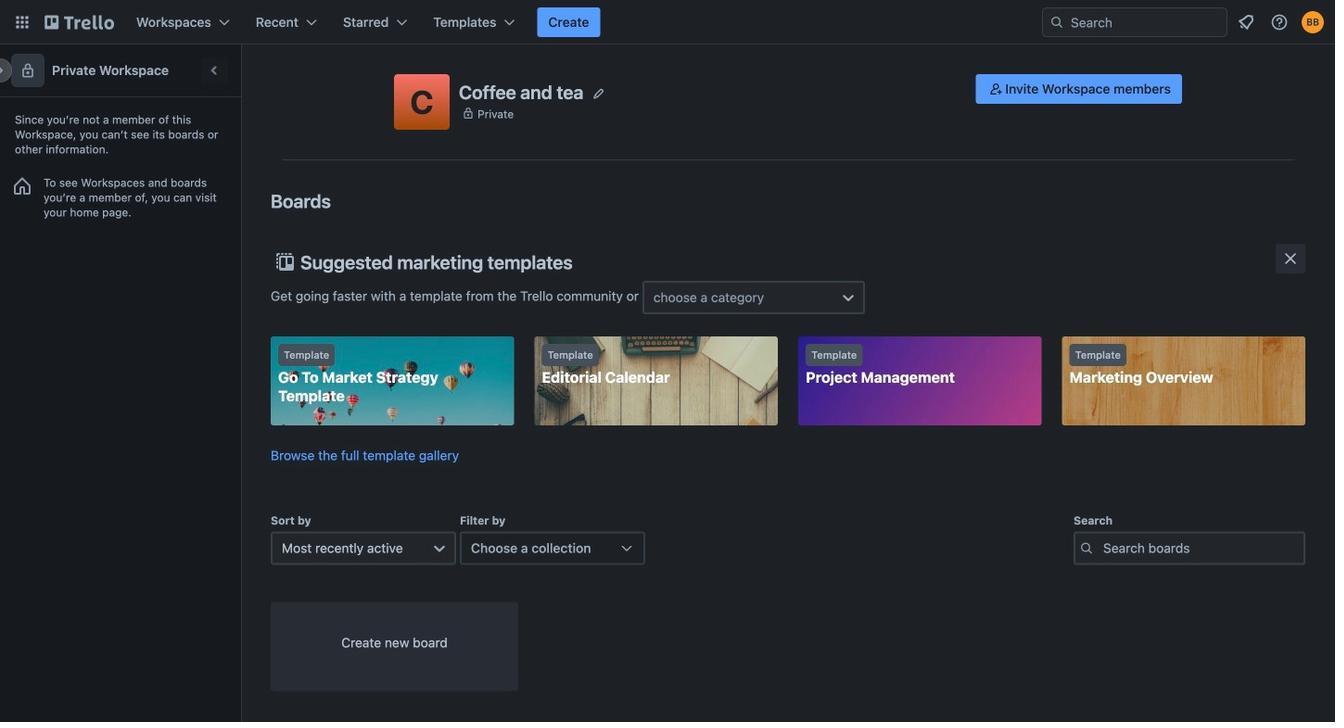 Task type: locate. For each thing, give the bounding box(es) containing it.
open information menu image
[[1270, 13, 1289, 32]]

primary element
[[0, 0, 1335, 45]]

workspace navigation collapse icon image
[[202, 57, 228, 83]]

0 notifications image
[[1235, 11, 1257, 33]]

switch to… image
[[13, 13, 32, 32]]

back to home image
[[45, 7, 114, 37]]



Task type: describe. For each thing, give the bounding box(es) containing it.
bob builder (bobbuilder40) image
[[1302, 11, 1324, 33]]

Search field
[[1042, 7, 1228, 37]]

Search boards text field
[[1074, 532, 1306, 565]]

sm image
[[987, 80, 1005, 98]]

search image
[[1050, 15, 1064, 30]]



Task type: vqa. For each thing, say whether or not it's contained in the screenshot.
search field
yes



